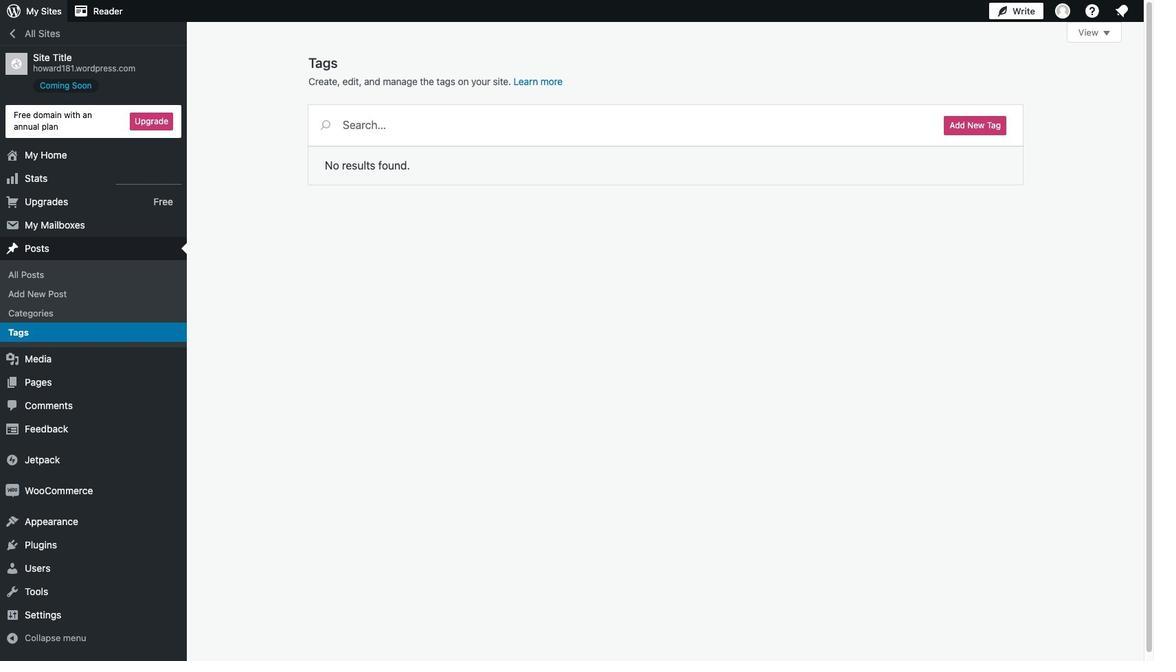 Task type: locate. For each thing, give the bounding box(es) containing it.
main content
[[309, 22, 1123, 185]]

0 vertical spatial img image
[[5, 454, 19, 468]]

my profile image
[[1056, 3, 1071, 19]]

open search image
[[309, 117, 343, 133]]

img image
[[5, 454, 19, 468], [5, 485, 19, 499]]

1 vertical spatial img image
[[5, 485, 19, 499]]

manage your notifications image
[[1114, 3, 1131, 19]]

None search field
[[309, 105, 928, 145]]

help image
[[1085, 3, 1101, 19]]

2 img image from the top
[[5, 485, 19, 499]]



Task type: describe. For each thing, give the bounding box(es) containing it.
highest hourly views 0 image
[[116, 176, 181, 185]]

1 img image from the top
[[5, 454, 19, 468]]

closed image
[[1104, 31, 1111, 36]]

Search search field
[[343, 105, 928, 145]]



Task type: vqa. For each thing, say whether or not it's contained in the screenshot.
the Learn more
no



